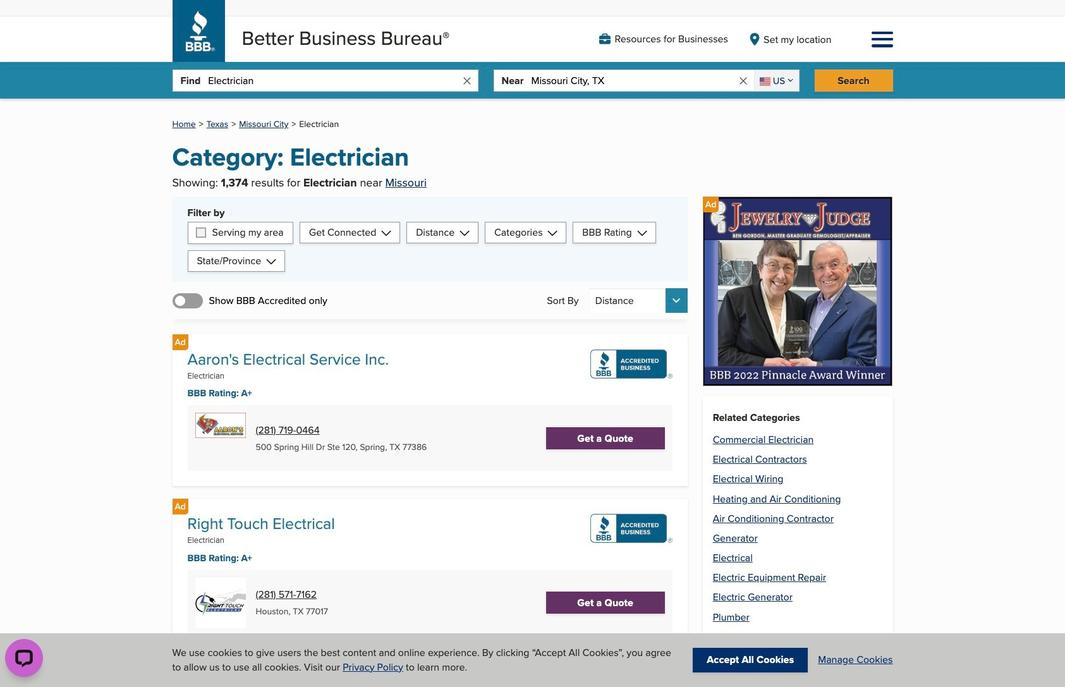 Task type: vqa. For each thing, say whether or not it's contained in the screenshot.
the 284-
no



Task type: locate. For each thing, give the bounding box(es) containing it.
1 accredited business image from the top
[[590, 350, 673, 379]]

2 clear search image from the left
[[738, 75, 749, 86]]

1 clear search image from the left
[[461, 75, 473, 86]]

1 horizontal spatial clear search image
[[738, 75, 749, 86]]

0 vertical spatial accredited business image
[[590, 350, 673, 379]]

0 horizontal spatial clear search image
[[461, 75, 473, 86]]

None button
[[589, 288, 688, 313]]

1 vertical spatial accredited business image
[[590, 514, 673, 543]]

clear search image
[[461, 75, 473, 86], [738, 75, 749, 86]]

2 accredited business image from the top
[[590, 514, 673, 543]]

None field
[[754, 70, 799, 91]]

amcap mortgage, ltd. image
[[703, 649, 893, 687]]

accredited business image
[[590, 350, 673, 379], [590, 514, 673, 543]]



Task type: describe. For each thing, give the bounding box(es) containing it.
city, state or zip field
[[531, 70, 738, 91]]

clear search image for city, state or zip field
[[738, 75, 749, 86]]

clear search image for the businesses, charities, category search box
[[461, 75, 473, 86]]

businesses, charities, category search field
[[208, 70, 461, 91]]

jewelry judge ben gordon image
[[703, 196, 893, 386]]



